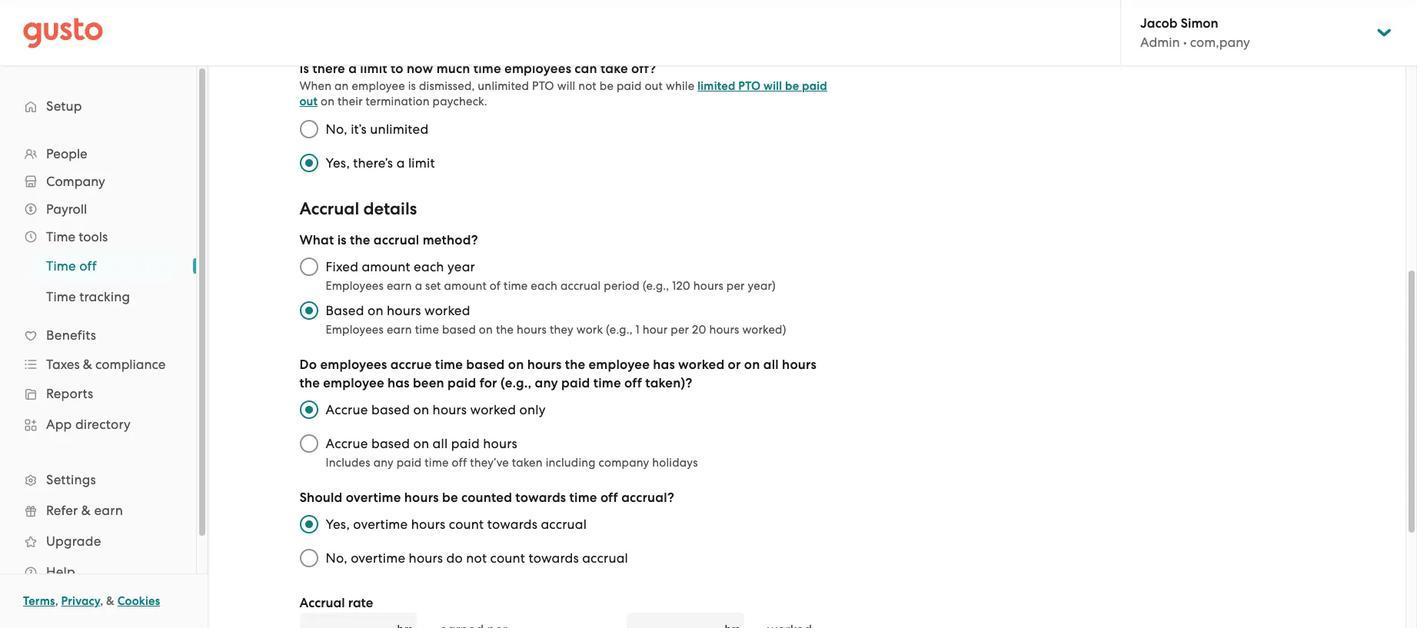 Task type: vqa. For each thing, say whether or not it's contained in the screenshot.
limited PTO will be paid out link
yes



Task type: describe. For each thing, give the bounding box(es) containing it.
for
[[480, 375, 497, 391]]

time down including
[[569, 490, 597, 506]]

hour
[[643, 323, 668, 337]]

1 vertical spatial has
[[388, 375, 410, 391]]

app directory
[[46, 417, 131, 432]]

0 horizontal spatial is
[[337, 232, 347, 248]]

accrual for accrual details
[[300, 198, 359, 219]]

any inside do employees accrue time based on hours the employee has worked or on all hours the employee has been paid for (e.g., any paid time off taken)?
[[535, 375, 558, 391]]

settings link
[[15, 466, 181, 494]]

limited pto will be paid out
[[300, 79, 827, 108]]

1 , from the left
[[55, 594, 58, 608]]

0 vertical spatial employee
[[352, 79, 405, 93]]

No, overtime hours do not count towards accrual radio
[[292, 541, 326, 575]]

accrue based on all paid hours
[[326, 436, 517, 451]]

much
[[436, 61, 470, 77]]

they've
[[470, 456, 509, 470]]

refer & earn link
[[15, 497, 181, 524]]

no, for overtime
[[326, 551, 347, 566]]

how
[[407, 61, 433, 77]]

1
[[636, 323, 640, 337]]

simon
[[1181, 15, 1219, 32]]

time off link
[[28, 252, 181, 280]]

can
[[575, 61, 597, 77]]

no, overtime hours do not count towards accrual
[[326, 551, 628, 566]]

list containing people
[[0, 140, 196, 587]]

only
[[519, 402, 546, 418]]

1 horizontal spatial amount
[[444, 279, 487, 293]]

time tools button
[[15, 223, 181, 251]]

time for time tools
[[46, 229, 75, 245]]

accrue for accrue based on all paid hours
[[326, 436, 368, 451]]

do employees accrue time based on hours the employee has worked or on all hours the employee has been paid for (e.g., any paid time off taken)?
[[300, 357, 817, 391]]

1 horizontal spatial is
[[408, 79, 416, 93]]

worked)
[[742, 323, 786, 337]]

hours up the yes, overtime hours count towards accrual
[[404, 490, 439, 506]]

setup
[[46, 98, 82, 114]]

refer
[[46, 503, 78, 518]]

hours left they
[[517, 323, 547, 337]]

should overtime hours be counted towards time off accrual?
[[300, 490, 674, 506]]

1 horizontal spatial has
[[653, 357, 675, 373]]

time for time tracking
[[46, 289, 76, 305]]

& for compliance
[[83, 357, 92, 372]]

benefits link
[[15, 321, 181, 349]]

accrual details
[[300, 198, 417, 219]]

an
[[335, 79, 349, 93]]

paid inside limited pto will be paid out
[[802, 79, 827, 93]]

20
[[692, 323, 706, 337]]

0 vertical spatial per
[[727, 279, 745, 293]]

they
[[550, 323, 574, 337]]

there's
[[353, 155, 393, 171]]

refer & earn
[[46, 503, 123, 518]]

on down accrue based on hours worked only at bottom
[[413, 436, 429, 451]]

will inside limited pto will be paid out
[[764, 79, 782, 93]]

pto inside limited pto will be paid out
[[738, 79, 761, 93]]

accrual down including
[[541, 517, 587, 532]]

on down been
[[413, 402, 429, 418]]

time off
[[46, 258, 97, 274]]

the down accrual details
[[350, 232, 370, 248]]

reports
[[46, 386, 93, 401]]

on down of
[[479, 323, 493, 337]]

employees earn a set amount of time each accrual period (e.g., 120 hours per year)
[[326, 279, 776, 293]]

2 vertical spatial employee
[[323, 375, 384, 391]]

worked inside do employees accrue time based on hours the employee has worked or on all hours the employee has been paid for (e.g., any paid time off taken)?
[[678, 357, 725, 373]]

work
[[576, 323, 603, 337]]

a for there
[[348, 61, 357, 77]]

rate
[[348, 595, 373, 611]]

their
[[338, 95, 363, 108]]

app directory link
[[15, 411, 181, 438]]

upgrade link
[[15, 528, 181, 555]]

0 vertical spatial count
[[449, 517, 484, 532]]

time down work
[[593, 375, 621, 391]]

do
[[300, 357, 317, 373]]

0 horizontal spatial amount
[[362, 259, 410, 275]]

0 vertical spatial unlimited
[[478, 79, 529, 93]]

employees earn time based on the hours they work (e.g., 1 hour per 20 hours worked)
[[326, 323, 786, 337]]

counted
[[461, 490, 512, 506]]

limited
[[698, 79, 736, 93]]

hours left do
[[409, 551, 443, 566]]

yes, there's a limit
[[326, 155, 435, 171]]

to
[[391, 61, 404, 77]]

accrue based on hours worked only
[[326, 402, 546, 418]]

directory
[[75, 417, 131, 432]]

includes any paid time off they've taken including company holidays
[[326, 456, 698, 470]]

hours right 120
[[693, 279, 724, 293]]

what
[[300, 232, 334, 248]]

when
[[300, 79, 332, 93]]

based up accrue based on all paid hours
[[371, 402, 410, 418]]

yes, overtime hours count towards accrual
[[326, 517, 587, 532]]

setup link
[[15, 92, 181, 120]]

0 vertical spatial worked
[[424, 303, 470, 318]]

on right based
[[368, 303, 383, 318]]

jacob
[[1140, 15, 1178, 32]]

limited pto will be paid out link
[[300, 79, 827, 108]]

method?
[[423, 232, 478, 248]]

1 vertical spatial any
[[373, 456, 394, 470]]

details
[[363, 198, 417, 219]]

off down company
[[600, 490, 618, 506]]

it's
[[351, 121, 367, 137]]

employees for based
[[326, 323, 384, 337]]

earn inside list
[[94, 503, 123, 518]]

what is the accrual method?
[[300, 232, 478, 248]]

overtime for yes,
[[353, 517, 408, 532]]

tracking
[[79, 289, 130, 305]]

year)
[[748, 279, 776, 293]]

compliance
[[95, 357, 166, 372]]

Yes, overtime hours count towards accrual radio
[[292, 508, 326, 541]]

time up when an employee is dismissed, unlimited pto will not be paid out while
[[473, 61, 501, 77]]

period
[[604, 279, 640, 293]]

taxes & compliance button
[[15, 351, 181, 378]]

time for time off
[[46, 258, 76, 274]]

based on hours worked
[[326, 303, 470, 318]]

paycheck.
[[433, 95, 487, 108]]

time tools
[[46, 229, 108, 245]]

holidays
[[652, 456, 698, 470]]

on their termination paycheck.
[[318, 95, 487, 108]]

company
[[599, 456, 649, 470]]

help
[[46, 564, 75, 580]]

on up only
[[508, 357, 524, 373]]

•
[[1183, 35, 1187, 50]]

2 , from the left
[[100, 594, 103, 608]]

1 vertical spatial all
[[433, 436, 448, 451]]

cookies button
[[117, 592, 160, 611]]

accrual rate
[[300, 595, 373, 611]]

0 vertical spatial employees
[[504, 61, 571, 77]]

taken
[[512, 456, 543, 470]]



Task type: locate. For each thing, give the bounding box(es) containing it.
fixed
[[326, 259, 358, 275]]

people button
[[15, 140, 181, 168]]

on right 'or'
[[744, 357, 760, 373]]

a right there's
[[396, 155, 405, 171]]

earn down settings link
[[94, 503, 123, 518]]

any right includes
[[373, 456, 394, 470]]

employees down based
[[326, 323, 384, 337]]

1 horizontal spatial pto
[[738, 79, 761, 93]]

amount down what is the accrual method?
[[362, 259, 410, 275]]

a for there's
[[396, 155, 405, 171]]

0 horizontal spatial a
[[348, 61, 357, 77]]

2 vertical spatial &
[[106, 594, 115, 608]]

time down time off
[[46, 289, 76, 305]]

earn
[[387, 279, 412, 293], [387, 323, 412, 337], [94, 503, 123, 518]]

(e.g., left 1
[[606, 323, 633, 337]]

2 employees from the top
[[326, 323, 384, 337]]

2 list from the top
[[0, 251, 196, 312]]

yes, left there's
[[326, 155, 350, 171]]

1 vertical spatial a
[[396, 155, 405, 171]]

reports link
[[15, 380, 181, 408]]

2 vertical spatial time
[[46, 289, 76, 305]]

(e.g., right 'for'
[[501, 375, 532, 391]]

be down the take
[[600, 79, 614, 93]]

be right limited
[[785, 79, 799, 93]]

1 vertical spatial accrue
[[326, 436, 368, 451]]

limit
[[360, 61, 387, 77], [408, 155, 435, 171]]

count
[[449, 517, 484, 532], [490, 551, 525, 566]]

not right do
[[466, 551, 487, 566]]

1 vertical spatial earn
[[387, 323, 412, 337]]

0 vertical spatial each
[[414, 259, 444, 275]]

amount down year
[[444, 279, 487, 293]]

terms
[[23, 594, 55, 608]]

Yes, there's a limit radio
[[292, 146, 326, 180]]

each
[[414, 259, 444, 275], [531, 279, 558, 293]]

cookies
[[117, 594, 160, 608]]

time down time tools
[[46, 258, 76, 274]]

is right the what
[[337, 232, 347, 248]]

1 vertical spatial no,
[[326, 551, 347, 566]]

1 horizontal spatial (e.g.,
[[606, 323, 633, 337]]

0 horizontal spatial employees
[[320, 357, 387, 373]]

, left privacy
[[55, 594, 58, 608]]

tools
[[79, 229, 108, 245]]

employees right 'do'
[[320, 357, 387, 373]]

0 vertical spatial no,
[[326, 121, 347, 137]]

1 horizontal spatial ,
[[100, 594, 103, 608]]

, down help 'link'
[[100, 594, 103, 608]]

employee down 1
[[589, 357, 650, 373]]

hours up they've
[[483, 436, 517, 451]]

yes,
[[326, 155, 350, 171], [326, 517, 350, 532]]

0 vertical spatial yes,
[[326, 155, 350, 171]]

1 horizontal spatial a
[[396, 155, 405, 171]]

Accrue based on hours worked only radio
[[292, 393, 326, 427]]

1 vertical spatial overtime
[[353, 517, 408, 532]]

0 vertical spatial a
[[348, 61, 357, 77]]

on down when
[[321, 95, 335, 108]]

accrual left the rate
[[300, 595, 345, 611]]

amount
[[362, 259, 410, 275], [444, 279, 487, 293]]

2 yes, from the top
[[326, 517, 350, 532]]

count down counted
[[449, 517, 484, 532]]

based inside do employees accrue time based on hours the employee has worked or on all hours the employee has been paid for (e.g., any paid time off taken)?
[[466, 357, 505, 373]]

time down payroll
[[46, 229, 75, 245]]

0 horizontal spatial not
[[466, 551, 487, 566]]

be for limited pto will be paid out
[[785, 79, 799, 93]]

home image
[[23, 17, 103, 48]]

0 horizontal spatial (e.g.,
[[501, 375, 532, 391]]

0 horizontal spatial pto
[[532, 79, 554, 93]]

1 accrual from the top
[[300, 198, 359, 219]]

list
[[0, 140, 196, 587], [0, 251, 196, 312]]

worked
[[424, 303, 470, 318], [678, 357, 725, 373], [470, 402, 516, 418]]

0 horizontal spatial per
[[671, 323, 689, 337]]

time inside dropdown button
[[46, 229, 75, 245]]

includes
[[326, 456, 370, 470]]

overtime for should
[[346, 490, 401, 506]]

hours up no, overtime hours do not count towards accrual
[[411, 517, 446, 532]]

been
[[413, 375, 444, 391]]

be
[[600, 79, 614, 93], [785, 79, 799, 93], [442, 490, 458, 506]]

has down accrue
[[388, 375, 410, 391]]

1 horizontal spatial will
[[764, 79, 782, 93]]

will down can
[[557, 79, 576, 93]]

all inside do employees accrue time based on hours the employee has worked or on all hours the employee has been paid for (e.g., any paid time off taken)?
[[763, 357, 779, 373]]

be inside limited pto will be paid out
[[785, 79, 799, 93]]

a up an
[[348, 61, 357, 77]]

payroll button
[[15, 195, 181, 223]]

1 vertical spatial yes,
[[326, 517, 350, 532]]

time tracking
[[46, 289, 130, 305]]

0 vertical spatial towards
[[515, 490, 566, 506]]

a left set
[[415, 279, 422, 293]]

time right of
[[504, 279, 528, 293]]

terms link
[[23, 594, 55, 608]]

off inside do employees accrue time based on hours the employee has worked or on all hours the employee has been paid for (e.g., any paid time off taken)?
[[624, 375, 642, 391]]

limit left to
[[360, 61, 387, 77]]

the down 'do'
[[300, 375, 320, 391]]

1 will from the left
[[557, 79, 576, 93]]

of
[[490, 279, 501, 293]]

off left they've
[[452, 456, 467, 470]]

worked down 'for'
[[470, 402, 516, 418]]

1 employees from the top
[[326, 279, 384, 293]]

(e.g.,
[[643, 279, 669, 293], [606, 323, 633, 337], [501, 375, 532, 391]]

while
[[666, 79, 695, 93]]

based up 'for'
[[466, 357, 505, 373]]

0 horizontal spatial be
[[442, 490, 458, 506]]

list containing time off
[[0, 251, 196, 312]]

accrual?
[[621, 490, 674, 506]]

accrual for accrual rate
[[300, 595, 345, 611]]

1 vertical spatial out
[[300, 95, 318, 108]]

1 list from the top
[[0, 140, 196, 587]]

0 horizontal spatial unlimited
[[370, 121, 429, 137]]

time up been
[[435, 357, 463, 373]]

dismissed,
[[419, 79, 475, 93]]

2 accrual from the top
[[300, 595, 345, 611]]

1 horizontal spatial be
[[600, 79, 614, 93]]

1 horizontal spatial unlimited
[[478, 79, 529, 93]]

there
[[312, 61, 345, 77]]

time down based on hours worked
[[415, 323, 439, 337]]

0 vertical spatial not
[[578, 79, 597, 93]]

0 vertical spatial limit
[[360, 61, 387, 77]]

privacy link
[[61, 594, 100, 608]]

not down can
[[578, 79, 597, 93]]

employees up limited pto will be paid out
[[504, 61, 571, 77]]

1 vertical spatial &
[[81, 503, 91, 518]]

benefits
[[46, 328, 96, 343]]

accrue for accrue based on hours worked only
[[326, 402, 368, 418]]

0 vertical spatial employees
[[326, 279, 384, 293]]

out down "off?"
[[645, 79, 663, 93]]

no, for there
[[326, 121, 347, 137]]

& right "refer"
[[81, 503, 91, 518]]

2 accrue from the top
[[326, 436, 368, 451]]

be for should overtime hours be counted towards time off accrual?
[[442, 490, 458, 506]]

off
[[79, 258, 97, 274], [624, 375, 642, 391], [452, 456, 467, 470], [600, 490, 618, 506]]

terms , privacy , & cookies
[[23, 594, 160, 608]]

when an employee is dismissed, unlimited pto will not be paid out while
[[300, 79, 695, 93]]

will right limited
[[764, 79, 782, 93]]

& inside dropdown button
[[83, 357, 92, 372]]

0 vertical spatial (e.g.,
[[643, 279, 669, 293]]

off inside list
[[79, 258, 97, 274]]

overtime
[[346, 490, 401, 506], [353, 517, 408, 532], [351, 551, 405, 566]]

accrue
[[390, 357, 432, 373]]

time
[[473, 61, 501, 77], [504, 279, 528, 293], [415, 323, 439, 337], [435, 357, 463, 373], [593, 375, 621, 391], [425, 456, 449, 470], [569, 490, 597, 506]]

0 vertical spatial accrue
[[326, 402, 368, 418]]

pto right limited
[[738, 79, 761, 93]]

Accrue based on all paid hours radio
[[292, 427, 326, 461]]

1 horizontal spatial any
[[535, 375, 558, 391]]

0 horizontal spatial any
[[373, 456, 394, 470]]

worked down set
[[424, 303, 470, 318]]

1 horizontal spatial each
[[531, 279, 558, 293]]

1 vertical spatial each
[[531, 279, 558, 293]]

1 pto from the left
[[532, 79, 554, 93]]

0 horizontal spatial ,
[[55, 594, 58, 608]]

limit for there
[[360, 61, 387, 77]]

1 vertical spatial worked
[[678, 357, 725, 373]]

1 vertical spatial time
[[46, 258, 76, 274]]

2 horizontal spatial be
[[785, 79, 799, 93]]

1 vertical spatial towards
[[487, 517, 538, 532]]

employees inside do employees accrue time based on hours the employee has worked or on all hours the employee has been paid for (e.g., any paid time off taken)?
[[320, 357, 387, 373]]

app
[[46, 417, 72, 432]]

per left year)
[[727, 279, 745, 293]]

2 will from the left
[[764, 79, 782, 93]]

unlimited down termination
[[370, 121, 429, 137]]

accrual up fixed amount each year
[[374, 232, 419, 248]]

accrual up the what
[[300, 198, 359, 219]]

gusto navigation element
[[0, 66, 196, 612]]

hours down worked)
[[782, 357, 817, 373]]

0 vertical spatial accrual
[[300, 198, 359, 219]]

out inside limited pto will be paid out
[[300, 95, 318, 108]]

the
[[350, 232, 370, 248], [496, 323, 514, 337], [565, 357, 585, 373], [300, 375, 320, 391]]

per left 20
[[671, 323, 689, 337]]

1 horizontal spatial all
[[763, 357, 779, 373]]

admin
[[1140, 35, 1180, 50]]

& left cookies "button"
[[106, 594, 115, 608]]

0 vertical spatial all
[[763, 357, 779, 373]]

1 horizontal spatial count
[[490, 551, 525, 566]]

accrual
[[374, 232, 419, 248], [561, 279, 601, 293], [541, 517, 587, 532], [582, 551, 628, 566]]

on
[[321, 95, 335, 108], [368, 303, 383, 318], [479, 323, 493, 337], [508, 357, 524, 373], [744, 357, 760, 373], [413, 402, 429, 418], [413, 436, 429, 451]]

accrual left period
[[561, 279, 601, 293]]

termination
[[366, 95, 430, 108]]

0 horizontal spatial limit
[[360, 61, 387, 77]]

Based on hours worked radio
[[292, 294, 326, 328]]

or
[[728, 357, 741, 373]]

be up the yes, overtime hours count towards accrual
[[442, 490, 458, 506]]

company
[[46, 174, 105, 189]]

any
[[535, 375, 558, 391], [373, 456, 394, 470]]

accrual
[[300, 198, 359, 219], [300, 595, 345, 611]]

0 horizontal spatial will
[[557, 79, 576, 93]]

(e.g., inside do employees accrue time based on hours the employee has worked or on all hours the employee has been paid for (e.g., any paid time off taken)?
[[501, 375, 532, 391]]

2 horizontal spatial a
[[415, 279, 422, 293]]

1 vertical spatial is
[[337, 232, 347, 248]]

hours down employees earn time based on the hours they work (e.g., 1 hour per 20 hours worked)
[[527, 357, 562, 373]]

pto down is there a limit to how much time employees can take off?
[[532, 79, 554, 93]]

yes, for yes, overtime hours count towards accrual
[[326, 517, 350, 532]]

1 accrue from the top
[[326, 402, 368, 418]]

1 vertical spatial employees
[[326, 323, 384, 337]]

count right do
[[490, 551, 525, 566]]

None text field
[[300, 613, 395, 628], [627, 613, 722, 628], [300, 613, 395, 628], [627, 613, 722, 628]]

0 vertical spatial amount
[[362, 259, 410, 275]]

privacy
[[61, 594, 100, 608]]

earn down based on hours worked
[[387, 323, 412, 337]]

2 vertical spatial overtime
[[351, 551, 405, 566]]

out down when
[[300, 95, 318, 108]]

paid
[[617, 79, 642, 93], [802, 79, 827, 93], [448, 375, 476, 391], [561, 375, 590, 391], [451, 436, 480, 451], [397, 456, 422, 470]]

1 vertical spatial per
[[671, 323, 689, 337]]

time down accrue based on all paid hours
[[425, 456, 449, 470]]

has
[[653, 357, 675, 373], [388, 375, 410, 391]]

taken)?
[[645, 375, 693, 391]]

earn for hours
[[387, 323, 412, 337]]

taxes
[[46, 357, 80, 372]]

0 vertical spatial is
[[408, 79, 416, 93]]

yes, down should
[[326, 517, 350, 532]]

0 vertical spatial overtime
[[346, 490, 401, 506]]

overtime for no,
[[351, 551, 405, 566]]

hours down been
[[433, 402, 467, 418]]

any up only
[[535, 375, 558, 391]]

no, down "yes, overtime hours count towards accrual" option
[[326, 551, 347, 566]]

0 vertical spatial has
[[653, 357, 675, 373]]

120
[[672, 279, 690, 293]]

a for earn
[[415, 279, 422, 293]]

unlimited
[[478, 79, 529, 93], [370, 121, 429, 137]]

is there a limit to how much time employees can take off?
[[300, 61, 656, 77]]

no, left it's
[[326, 121, 347, 137]]

all down accrue based on hours worked only at bottom
[[433, 436, 448, 451]]

0 vertical spatial earn
[[387, 279, 412, 293]]

based
[[326, 303, 364, 318]]

1 vertical spatial not
[[466, 551, 487, 566]]

0 horizontal spatial each
[[414, 259, 444, 275]]

time tracking link
[[28, 283, 181, 311]]

employees for fixed
[[326, 279, 384, 293]]

2 pto from the left
[[738, 79, 761, 93]]

upgrade
[[46, 534, 101, 549]]

2 time from the top
[[46, 258, 76, 274]]

accrual down the accrual?
[[582, 551, 628, 566]]

2 vertical spatial worked
[[470, 402, 516, 418]]

1 vertical spatial accrual
[[300, 595, 345, 611]]

based down accrue based on hours worked only at bottom
[[371, 436, 410, 451]]

,
[[55, 594, 58, 608], [100, 594, 103, 608]]

based up been
[[442, 323, 476, 337]]

No, it's unlimited radio
[[292, 112, 326, 146]]

the down they
[[565, 357, 585, 373]]

1 no, from the top
[[326, 121, 347, 137]]

each up employees earn time based on the hours they work (e.g., 1 hour per 20 hours worked)
[[531, 279, 558, 293]]

& right taxes
[[83, 357, 92, 372]]

0 vertical spatial time
[[46, 229, 75, 245]]

3 time from the top
[[46, 289, 76, 305]]

towards
[[515, 490, 566, 506], [487, 517, 538, 532], [529, 551, 579, 566]]

1 horizontal spatial not
[[578, 79, 597, 93]]

unlimited down is there a limit to how much time employees can take off?
[[478, 79, 529, 93]]

per
[[727, 279, 745, 293], [671, 323, 689, 337]]

jacob simon admin • com,pany
[[1140, 15, 1250, 50]]

all
[[763, 357, 779, 373], [433, 436, 448, 451]]

yes, for yes, there's a limit
[[326, 155, 350, 171]]

employee
[[352, 79, 405, 93], [589, 357, 650, 373], [323, 375, 384, 391]]

limit right there's
[[408, 155, 435, 171]]

1 time from the top
[[46, 229, 75, 245]]

time
[[46, 229, 75, 245], [46, 258, 76, 274], [46, 289, 76, 305]]

payroll
[[46, 201, 87, 217]]

the down of
[[496, 323, 514, 337]]

hours right 20
[[709, 323, 739, 337]]

off left taken)?
[[624, 375, 642, 391]]

0 horizontal spatial count
[[449, 517, 484, 532]]

each up set
[[414, 259, 444, 275]]

worked left 'or'
[[678, 357, 725, 373]]

0 vertical spatial out
[[645, 79, 663, 93]]

1 vertical spatial limit
[[408, 155, 435, 171]]

Fixed amount each year radio
[[292, 250, 326, 284]]

1 vertical spatial employees
[[320, 357, 387, 373]]

1 horizontal spatial employees
[[504, 61, 571, 77]]

& for earn
[[81, 503, 91, 518]]

2 no, from the top
[[326, 551, 347, 566]]

2 vertical spatial (e.g.,
[[501, 375, 532, 391]]

2 vertical spatial earn
[[94, 503, 123, 518]]

settings
[[46, 472, 96, 488]]

1 horizontal spatial out
[[645, 79, 663, 93]]

0 horizontal spatial has
[[388, 375, 410, 391]]

hours down fixed amount each year
[[387, 303, 421, 318]]

1 horizontal spatial limit
[[408, 155, 435, 171]]

off down tools at the top
[[79, 258, 97, 274]]

year
[[448, 259, 475, 275]]

employee up termination
[[352, 79, 405, 93]]

2 vertical spatial towards
[[529, 551, 579, 566]]

1 vertical spatial amount
[[444, 279, 487, 293]]

help link
[[15, 558, 181, 586]]

1 vertical spatial count
[[490, 551, 525, 566]]

1 vertical spatial unlimited
[[370, 121, 429, 137]]

1 vertical spatial employee
[[589, 357, 650, 373]]

0 vertical spatial &
[[83, 357, 92, 372]]

is up the 'on their termination paycheck.'
[[408, 79, 416, 93]]

taxes & compliance
[[46, 357, 166, 372]]

1 vertical spatial (e.g.,
[[606, 323, 633, 337]]

2 vertical spatial a
[[415, 279, 422, 293]]

limit for there's
[[408, 155, 435, 171]]

0 vertical spatial any
[[535, 375, 558, 391]]

earn for each
[[387, 279, 412, 293]]

0 horizontal spatial all
[[433, 436, 448, 451]]

earn down fixed amount each year
[[387, 279, 412, 293]]

1 yes, from the top
[[326, 155, 350, 171]]

has up taken)?
[[653, 357, 675, 373]]

all down worked)
[[763, 357, 779, 373]]

will
[[557, 79, 576, 93], [764, 79, 782, 93]]



